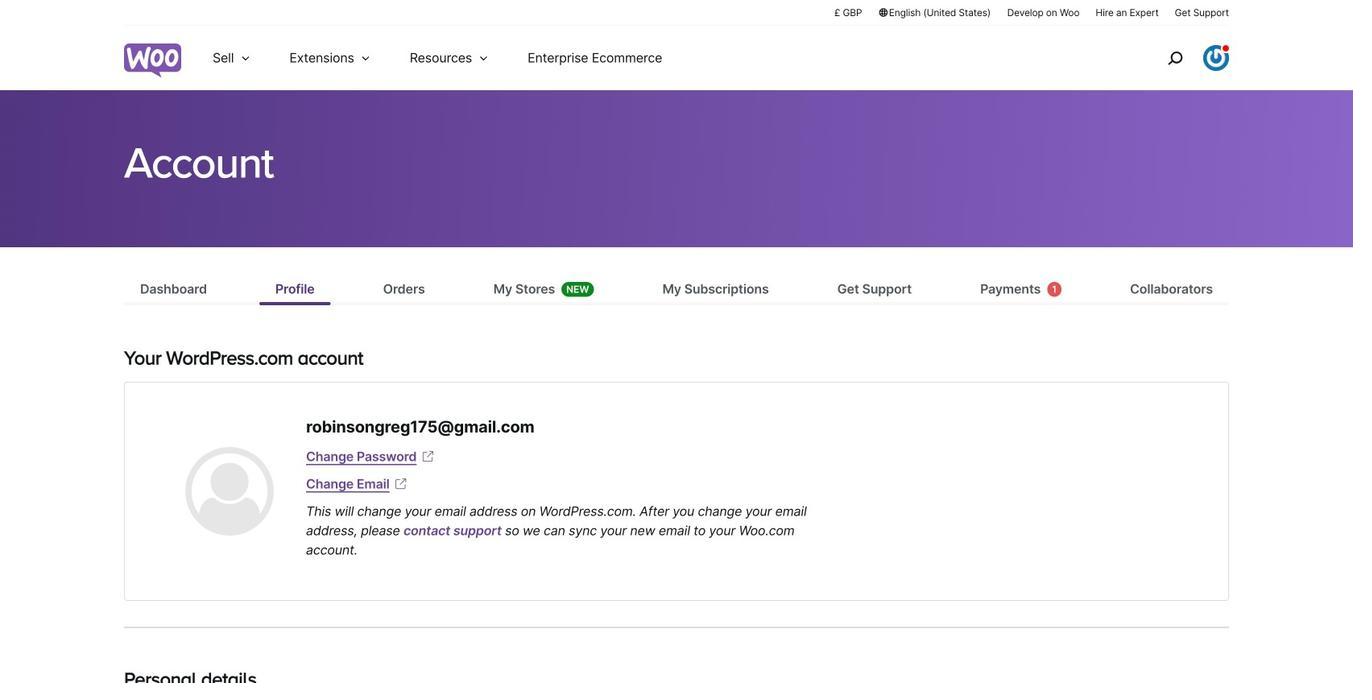 Task type: vqa. For each thing, say whether or not it's contained in the screenshot.
Try
no



Task type: describe. For each thing, give the bounding box(es) containing it.
open account menu image
[[1204, 45, 1229, 71]]

external link image
[[393, 476, 409, 492]]

external link image
[[420, 449, 436, 465]]



Task type: locate. For each thing, give the bounding box(es) containing it.
search image
[[1162, 45, 1188, 71]]

service navigation menu element
[[1133, 32, 1229, 84]]

gravatar image image
[[185, 447, 274, 536]]



